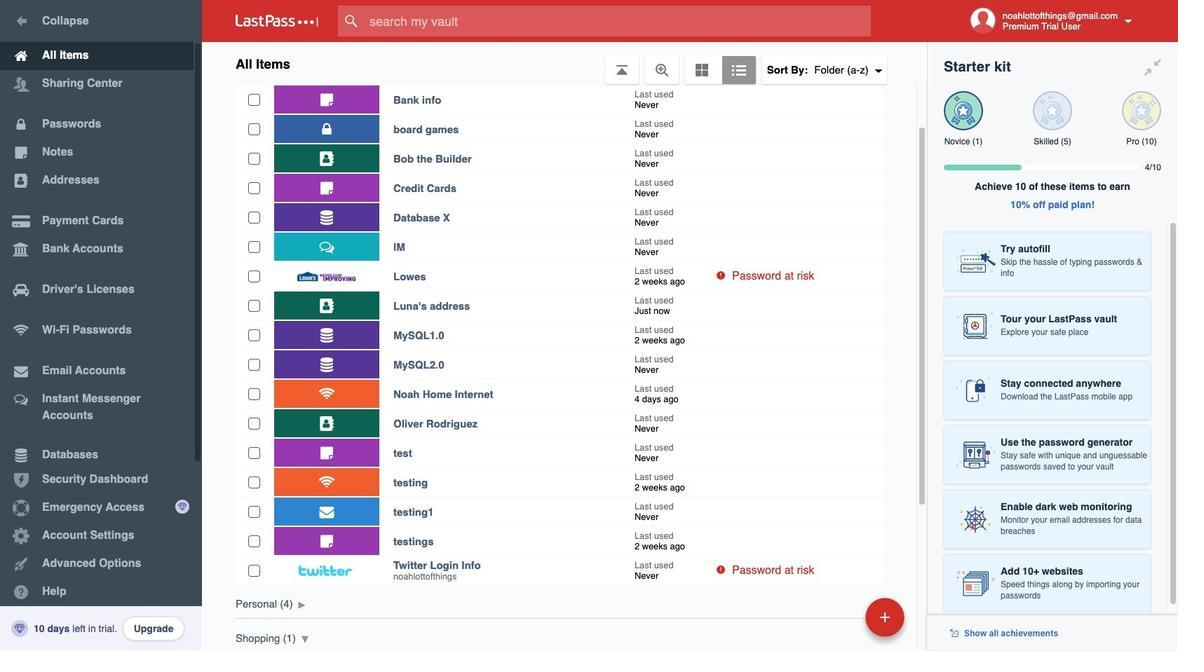 Task type: describe. For each thing, give the bounding box(es) containing it.
vault options navigation
[[202, 42, 928, 84]]

lastpass image
[[236, 15, 319, 27]]

new item navigation
[[769, 594, 914, 652]]

new item element
[[769, 598, 910, 638]]



Task type: locate. For each thing, give the bounding box(es) containing it.
search my vault text field
[[338, 6, 899, 36]]

Search search field
[[338, 6, 899, 36]]

main navigation navigation
[[0, 0, 202, 652]]



Task type: vqa. For each thing, say whether or not it's contained in the screenshot.
text box
no



